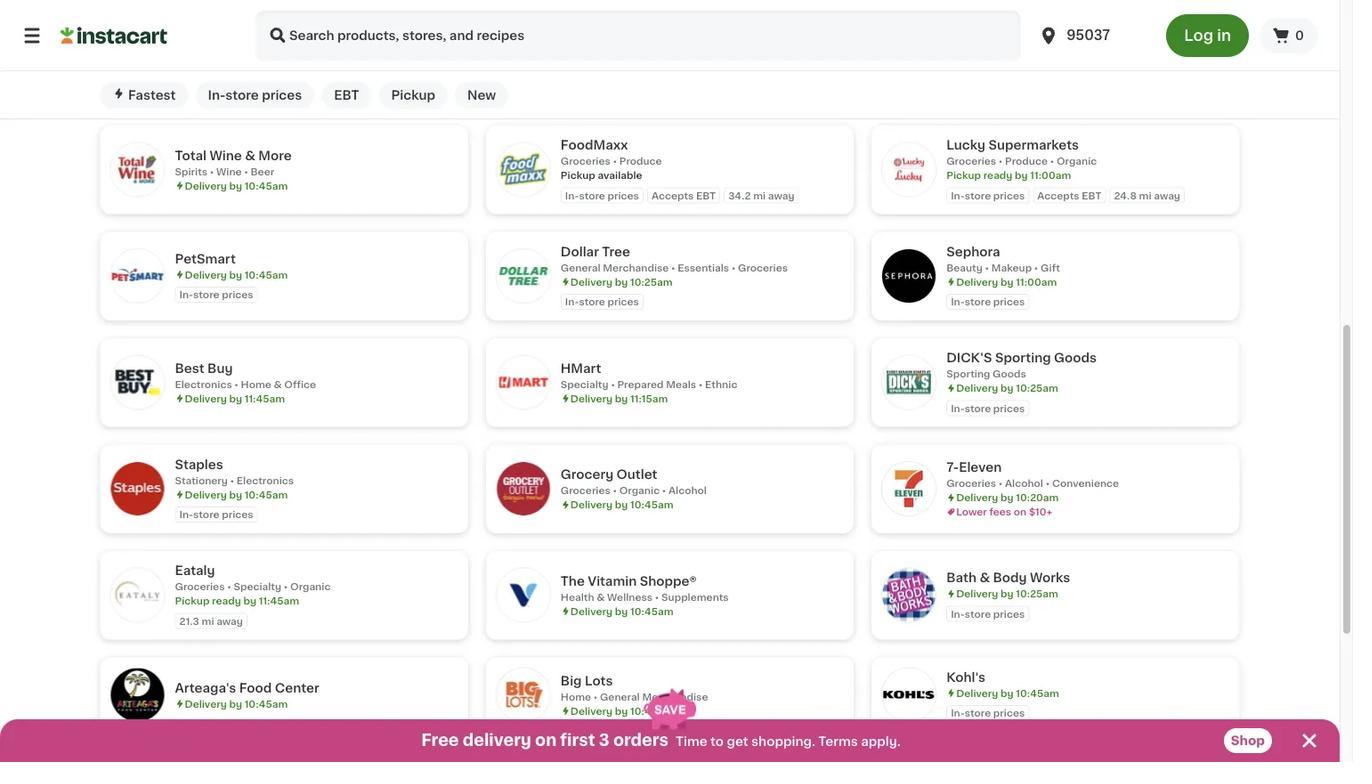 Task type: locate. For each thing, give the bounding box(es) containing it.
vitamin
[[588, 575, 637, 588]]

general down lots
[[600, 692, 640, 702]]

11:45am
[[245, 394, 285, 404], [259, 596, 299, 606]]

organic inside grocery outlet groceries • organic • alcohol
[[620, 486, 660, 496]]

0 vertical spatial electronics
[[175, 380, 232, 389]]

mi right the 21.3
[[202, 616, 214, 626]]

ebt
[[334, 89, 359, 102], [697, 190, 716, 200], [1083, 190, 1102, 200]]

groceries down foodmaxx
[[561, 156, 611, 166]]

1 vertical spatial 11:45am
[[259, 596, 299, 606]]

log in button
[[1167, 14, 1250, 57]]

general down "dollar"
[[561, 263, 601, 272]]

24.8 mi away
[[1115, 190, 1181, 200]]

11:15am
[[631, 394, 668, 404]]

10:20am
[[245, 43, 287, 52], [1017, 493, 1059, 503]]

0 horizontal spatial 10:20am
[[245, 43, 287, 52]]

1 vertical spatial 10:25am
[[1017, 383, 1059, 393]]

0 horizontal spatial lower fees on $10+
[[571, 50, 667, 60]]

sporting right dick's
[[996, 352, 1052, 364]]

0 vertical spatial organic
[[1057, 156, 1098, 166]]

10:20am down drugstore
[[245, 43, 287, 52]]

10:20am down 7-eleven groceries • alcohol • convenience
[[1017, 493, 1059, 503]]

delivery by 10:25am down bath & body works
[[957, 589, 1059, 599]]

1 horizontal spatial ready
[[598, 64, 627, 74]]

groceries
[[315, 28, 365, 38], [561, 156, 611, 166], [947, 156, 997, 166], [738, 263, 788, 272], [947, 479, 997, 489], [561, 486, 611, 496], [175, 582, 225, 592]]

get
[[727, 736, 749, 748]]

on down care
[[242, 57, 255, 67]]

1 vertical spatial sporting
[[947, 369, 991, 379]]

in- down dick's
[[951, 403, 965, 413]]

0 vertical spatial 10:25am
[[631, 277, 673, 287]]

2 horizontal spatial mi
[[1140, 190, 1152, 200]]

accepts ebt
[[652, 190, 716, 200], [1038, 190, 1102, 200]]

pickup inside "lucky supermarkets groceries • produce • organic pickup ready by 11:00am"
[[947, 170, 982, 180]]

log in
[[1185, 28, 1232, 43]]

0 vertical spatial 10:20am
[[245, 43, 287, 52]]

10:30am
[[1017, 60, 1060, 70]]

rite
[[561, 4, 587, 16]]

1 vertical spatial organic
[[620, 486, 660, 496]]

1 horizontal spatial organic
[[620, 486, 660, 496]]

7 eleven image
[[883, 462, 936, 516]]

95037 button
[[1039, 11, 1146, 61]]

home down big
[[561, 692, 591, 702]]

store down personal care • drugstore • groceries delivery by 10:20am lower fees on $10+
[[226, 89, 259, 102]]

in-store prices down personal care • drugstore • groceries delivery by 10:20am lower fees on $10+
[[208, 89, 302, 102]]

0 horizontal spatial ready
[[212, 596, 241, 606]]

0 horizontal spatial goods
[[993, 369, 1027, 379]]

organic inside eataly groceries • specialty • organic pickup ready by 11:45am
[[290, 582, 331, 592]]

delivery down eleven at the right bottom of the page
[[957, 493, 999, 503]]

fees
[[604, 50, 626, 60], [218, 57, 240, 67], [990, 507, 1012, 517]]

best buy electronics • home & office
[[175, 362, 316, 389]]

by inside personal care • drugstore • groceries delivery by 10:20am lower fees on $10+
[[229, 43, 242, 52]]

groceries right essentials
[[738, 263, 788, 272]]

away right 34.2
[[769, 190, 795, 200]]

0 horizontal spatial ebt
[[334, 89, 359, 102]]

kohl's
[[947, 671, 986, 684]]

0 horizontal spatial $10+
[[258, 57, 281, 67]]

foodmaxx image
[[497, 143, 550, 197]]

general
[[561, 263, 601, 272], [600, 692, 640, 702]]

merchandise inside "dollar tree general merchandise • essentials • groceries"
[[603, 263, 669, 272]]

store inside 'button'
[[226, 89, 259, 102]]

2 vertical spatial home
[[561, 692, 591, 702]]

close image
[[1300, 730, 1321, 752]]

delivery by 10:20am
[[957, 493, 1059, 503]]

0 horizontal spatial electronics
[[175, 380, 232, 389]]

home inside the big lots home • general merchandise
[[561, 692, 591, 702]]

accepts down "lucky supermarkets groceries • produce • organic pickup ready by 11:00am"
[[1038, 190, 1080, 200]]

specialty
[[561, 380, 609, 389], [234, 582, 282, 592]]

groceries down eleven at the right bottom of the page
[[947, 479, 997, 489]]

more
[[259, 149, 292, 162]]

in right log on the top
[[1218, 28, 1232, 43]]

store down lucky at the top right
[[965, 190, 992, 200]]

home
[[1091, 46, 1121, 56], [241, 380, 271, 389], [561, 692, 591, 702]]

sporting down dick's
[[947, 369, 991, 379]]

None search field
[[257, 11, 1021, 61]]

mi right the 24.8
[[1140, 190, 1152, 200]]

total wine & more image
[[111, 143, 164, 197]]

& inside "total wine & more spirits • wine • beer"
[[245, 149, 255, 162]]

2 produce from the left
[[1006, 156, 1048, 166]]

dick's sporting goods image
[[883, 356, 936, 409]]

$10+ down delivery by 10:20am
[[1030, 507, 1053, 517]]

34.2 mi away
[[729, 190, 795, 200]]

0 horizontal spatial accepts
[[652, 190, 694, 200]]

0 vertical spatial lower fees on $10+
[[571, 50, 667, 60]]

ebt left the 24.8
[[1083, 190, 1102, 200]]

spirits
[[175, 167, 208, 176]]

groceries inside "dollar tree general merchandise • essentials • groceries"
[[738, 263, 788, 272]]

1 horizontal spatial lower fees on $10+
[[957, 507, 1053, 517]]

in- down beauty
[[951, 297, 965, 307]]

• inside staples stationery • electronics
[[230, 476, 234, 485]]

dollar
[[561, 245, 599, 258]]

2 horizontal spatial ready
[[984, 170, 1013, 180]]

wine left beer
[[216, 167, 242, 176]]

electronics down best
[[175, 380, 232, 389]]

in-store prices
[[179, 77, 253, 87], [208, 89, 302, 102], [565, 190, 639, 200], [951, 190, 1025, 200], [179, 290, 253, 300], [565, 297, 639, 307], [951, 297, 1025, 307], [951, 403, 1025, 413], [179, 510, 253, 520], [951, 609, 1025, 619], [951, 709, 1025, 718]]

2 horizontal spatial fees
[[990, 507, 1012, 517]]

0 vertical spatial merchandise
[[603, 263, 669, 272]]

0 horizontal spatial lower
[[185, 57, 216, 67]]

instacart logo image
[[61, 25, 167, 46]]

7-
[[947, 461, 959, 474]]

best
[[175, 362, 205, 375]]

1 horizontal spatial goods
[[1055, 352, 1097, 364]]

10:20am inside personal care • drugstore • groceries delivery by 10:20am lower fees on $10+
[[245, 43, 287, 52]]

1 vertical spatial 11:00am
[[1017, 277, 1058, 287]]

groceries inside "lucky supermarkets groceries • produce • organic pickup ready by 11:00am"
[[947, 156, 997, 166]]

1 horizontal spatial away
[[769, 190, 795, 200]]

delivery down stationery
[[185, 490, 227, 500]]

goods
[[1055, 352, 1097, 364], [993, 369, 1027, 379]]

0 horizontal spatial organic
[[290, 582, 331, 592]]

1 vertical spatial delivery by 10:25am
[[957, 383, 1059, 393]]

0 vertical spatial in
[[1218, 28, 1232, 43]]

1 vertical spatial general
[[600, 692, 640, 702]]

arteaga's food center image
[[111, 668, 164, 722]]

ready
[[598, 64, 627, 74], [984, 170, 1013, 180], [212, 596, 241, 606]]

& inside the vitamin shoppe® health & wellness • supplements
[[597, 592, 605, 602]]

0 vertical spatial sporting
[[996, 352, 1052, 364]]

$10+ inside personal care • drugstore • groceries delivery by 10:20am lower fees on $10+
[[258, 57, 281, 67]]

ebt left pickup button
[[334, 89, 359, 102]]

2 horizontal spatial home
[[1091, 46, 1121, 56]]

produce up available
[[620, 156, 662, 166]]

2 horizontal spatial organic
[[1057, 156, 1098, 166]]

1 vertical spatial home
[[241, 380, 271, 389]]

bath & body works
[[947, 572, 1071, 584]]

$10+ up 60
[[644, 50, 667, 60]]

1 produce from the left
[[620, 156, 662, 166]]

0 horizontal spatial home
[[241, 380, 271, 389]]

10:25am down "dollar tree general merchandise • essentials • groceries"
[[631, 277, 673, 287]]

0 horizontal spatial sporting
[[947, 369, 991, 379]]

0 vertical spatial goods
[[1055, 352, 1097, 364]]

lower fees on $10+
[[571, 50, 667, 60], [957, 507, 1053, 517]]

& up beer
[[245, 149, 255, 162]]

1 horizontal spatial alcohol
[[1006, 479, 1044, 489]]

0 horizontal spatial produce
[[620, 156, 662, 166]]

1 vertical spatial specialty
[[234, 582, 282, 592]]

0 horizontal spatial accepts ebt
[[652, 190, 716, 200]]

groceries down lucky at the top right
[[947, 156, 997, 166]]

eataly groceries • specialty • organic pickup ready by 11:45am
[[175, 565, 331, 606]]

1 horizontal spatial in
[[1218, 28, 1232, 43]]

1 horizontal spatial electronics
[[237, 476, 294, 485]]

pickup down lucky at the top right
[[947, 170, 982, 180]]

delivery
[[185, 43, 227, 52], [957, 60, 999, 70], [185, 181, 227, 191], [185, 270, 227, 280], [571, 277, 613, 287], [957, 277, 999, 287], [957, 383, 999, 393], [185, 394, 227, 404], [571, 394, 613, 404], [185, 490, 227, 500], [957, 493, 999, 503], [571, 500, 613, 510], [957, 589, 999, 599], [571, 607, 613, 616], [957, 689, 999, 698], [185, 699, 227, 709], [571, 706, 613, 716]]

alcohol inside grocery outlet groceries • organic • alcohol
[[669, 486, 707, 496]]

10:25am down works
[[1017, 589, 1059, 599]]

accepts
[[652, 190, 694, 200], [1038, 190, 1080, 200]]

1 vertical spatial electronics
[[237, 476, 294, 485]]

petsmart image
[[111, 250, 164, 303]]

fees down delivery by 10:20am
[[990, 507, 1012, 517]]

0 horizontal spatial alcohol
[[669, 486, 707, 496]]

in inside "log in" button
[[1218, 28, 1232, 43]]

1 accepts from the left
[[652, 190, 694, 200]]

2 accepts ebt from the left
[[1038, 190, 1102, 200]]

alcohol
[[1006, 479, 1044, 489], [669, 486, 707, 496]]

personal
[[175, 28, 219, 38]]

on up 60
[[628, 50, 641, 60]]

specialty inside "hmart specialty • prepared meals • ethnic"
[[561, 380, 609, 389]]

merchandise
[[603, 263, 669, 272], [643, 692, 709, 702]]

0
[[1296, 29, 1305, 42]]

95037
[[1067, 29, 1111, 42]]

min
[[657, 64, 676, 74]]

specialty inside eataly groceries • specialty • organic pickup ready by 11:45am
[[234, 582, 282, 592]]

in- down care
[[208, 89, 226, 102]]

in left 60
[[630, 64, 639, 74]]

beauty
[[947, 263, 983, 272]]

electronics
[[175, 380, 232, 389], [237, 476, 294, 485]]

delivery down buy
[[185, 394, 227, 404]]

• inside the vitamin shoppe® health & wellness • supplements
[[655, 592, 659, 602]]

0 vertical spatial 11:00am
[[1031, 170, 1072, 180]]

specialty down hmart
[[561, 380, 609, 389]]

11:00am down supermarkets
[[1031, 170, 1072, 180]]

1 horizontal spatial specialty
[[561, 380, 609, 389]]

in-store prices down tree
[[565, 297, 639, 307]]

in- down the bath
[[951, 609, 965, 619]]

pickup ready in 60 min
[[561, 64, 676, 74]]

lower up 'pickup ready in 60 min'
[[571, 50, 602, 60]]

accepts ebt left 34.2
[[652, 190, 716, 200]]

in-store prices inside in-store prices 'button'
[[208, 89, 302, 102]]

$10+
[[644, 50, 667, 60], [258, 57, 281, 67], [1030, 507, 1053, 517]]

0 horizontal spatial specialty
[[234, 582, 282, 592]]

in
[[1218, 28, 1232, 43], [630, 64, 639, 74]]

2 horizontal spatial away
[[1155, 190, 1181, 200]]

34.2
[[729, 190, 751, 200]]

1 vertical spatial ready
[[984, 170, 1013, 180]]

pickup down foodmaxx
[[561, 170, 596, 180]]

groceries inside "foodmaxx groceries • produce pickup available"
[[561, 156, 611, 166]]

electronics inside best buy electronics • home & office
[[175, 380, 232, 389]]

fastest
[[128, 89, 176, 102]]

2 vertical spatial ready
[[212, 596, 241, 606]]

1 horizontal spatial mi
[[754, 190, 766, 200]]

0 horizontal spatial fees
[[218, 57, 240, 67]]

store down 'delivery by 11:00am'
[[965, 297, 992, 307]]

home down 95037
[[1091, 46, 1121, 56]]

Search field
[[257, 11, 1021, 61]]

10:25am
[[631, 277, 673, 287], [1017, 383, 1059, 393], [1017, 589, 1059, 599]]

10:25am for tree
[[631, 277, 673, 287]]

on
[[628, 50, 641, 60], [242, 57, 255, 67], [1014, 507, 1027, 517], [535, 733, 557, 749]]

lots
[[585, 675, 613, 687]]

0 vertical spatial ready
[[598, 64, 627, 74]]

accepts up "dollar tree general merchandise • essentials • groceries"
[[652, 190, 694, 200]]

mi for foodmaxx
[[754, 190, 766, 200]]

drugstore
[[255, 28, 306, 38]]

groceries down grocery
[[561, 486, 611, 496]]

accepts for foodmaxx
[[652, 190, 694, 200]]

1 horizontal spatial home
[[561, 692, 591, 702]]

on left first in the bottom left of the page
[[535, 733, 557, 749]]

delivery by 11:00am
[[957, 277, 1058, 287]]

2 vertical spatial 10:25am
[[1017, 589, 1059, 599]]

in-
[[179, 77, 193, 87], [208, 89, 226, 102], [565, 190, 579, 200], [951, 190, 965, 200], [179, 290, 193, 300], [565, 297, 579, 307], [951, 297, 965, 307], [951, 403, 965, 413], [179, 510, 193, 520], [951, 609, 965, 619], [951, 709, 965, 718]]

accepts ebt left the 24.8
[[1038, 190, 1102, 200]]

delivery by 10:25am
[[571, 277, 673, 287], [957, 383, 1059, 393], [957, 589, 1059, 599]]

supermarkets
[[989, 139, 1080, 151]]

free delivery on first 3 orders time to get shopping. terms apply.
[[422, 733, 901, 749]]

delivery down 'personal'
[[185, 43, 227, 52]]

accepts for lucky supermarkets
[[1038, 190, 1080, 200]]

in- down "dollar"
[[565, 297, 579, 307]]

food
[[239, 682, 272, 694]]

electronics inside staples stationery • electronics
[[237, 476, 294, 485]]

pickup up the 21.3
[[175, 596, 210, 606]]

away right the 21.3
[[217, 616, 243, 626]]

sephora image
[[883, 250, 936, 303]]

store down 'personal'
[[193, 77, 220, 87]]

accepts ebt for foodmaxx
[[652, 190, 716, 200]]

$10+ down drugstore
[[258, 57, 281, 67]]

groceries inside eataly groceries • specialty • organic pickup ready by 11:45am
[[175, 582, 225, 592]]

ready up the 21.3 mi away
[[212, 596, 241, 606]]

10:25am down dick's sporting goods sporting goods
[[1017, 383, 1059, 393]]

delivery by 10:25am down tree
[[571, 277, 673, 287]]

1 vertical spatial goods
[[993, 369, 1027, 379]]

fees up 'pickup ready in 60 min'
[[604, 50, 626, 60]]

fees inside personal care • drugstore • groceries delivery by 10:20am lower fees on $10+
[[218, 57, 240, 67]]

mi
[[754, 190, 766, 200], [1140, 190, 1152, 200], [202, 616, 214, 626]]

mi for lucky supermarkets
[[1140, 190, 1152, 200]]

dick's
[[947, 352, 993, 364]]

0 vertical spatial general
[[561, 263, 601, 272]]

shopping.
[[752, 736, 816, 748]]

hmart image
[[497, 356, 550, 409]]

convenience
[[1053, 479, 1120, 489]]

groceries down eataly
[[175, 582, 225, 592]]

11:00am down gift at the top
[[1017, 277, 1058, 287]]

staples stationery • electronics
[[175, 458, 294, 485]]

1 horizontal spatial accepts ebt
[[1038, 190, 1102, 200]]

pickup inside button
[[391, 89, 436, 102]]

produce down supermarkets
[[1006, 156, 1048, 166]]

delivery down "dollar"
[[571, 277, 613, 287]]

1 horizontal spatial produce
[[1006, 156, 1048, 166]]

2 vertical spatial organic
[[290, 582, 331, 592]]

store
[[193, 77, 220, 87], [226, 89, 259, 102], [579, 190, 606, 200], [965, 190, 992, 200], [193, 290, 220, 300], [579, 297, 606, 307], [965, 297, 992, 307], [965, 403, 992, 413], [193, 510, 220, 520], [965, 609, 992, 619], [965, 709, 992, 718]]

1 vertical spatial in
[[630, 64, 639, 74]]

2 accepts from the left
[[1038, 190, 1080, 200]]

ready left 60
[[598, 64, 627, 74]]

petsmart
[[175, 252, 236, 265]]

1 horizontal spatial accepts
[[1038, 190, 1080, 200]]

2 horizontal spatial ebt
[[1083, 190, 1102, 200]]

1 vertical spatial merchandise
[[643, 692, 709, 702]]

mi right 34.2
[[754, 190, 766, 200]]

in- down kohl's in the bottom right of the page
[[951, 709, 965, 718]]

1 horizontal spatial sporting
[[996, 352, 1052, 364]]

1 horizontal spatial ebt
[[697, 190, 716, 200]]

delivery down beauty
[[957, 277, 999, 287]]

11:45am up center
[[259, 596, 299, 606]]

by inside eataly groceries • specialty • organic pickup ready by 11:45am
[[244, 596, 257, 606]]

1 accepts ebt from the left
[[652, 190, 716, 200]]

0 vertical spatial specialty
[[561, 380, 609, 389]]

0 vertical spatial delivery by 10:25am
[[571, 277, 673, 287]]

1 horizontal spatial 10:20am
[[1017, 493, 1059, 503]]

groceries right drugstore
[[315, 28, 365, 38]]

fees down care
[[218, 57, 240, 67]]

in-store prices down available
[[565, 190, 639, 200]]

pickup button
[[379, 82, 448, 109]]

0 horizontal spatial in
[[630, 64, 639, 74]]



Task type: vqa. For each thing, say whether or not it's contained in the screenshot.
bottom Merchandise
yes



Task type: describe. For each thing, give the bounding box(es) containing it.
dick's sporting goods sporting goods
[[947, 352, 1097, 379]]

lower inside personal care • drugstore • groceries delivery by 10:20am lower fees on $10+
[[185, 57, 216, 67]]

meals
[[666, 380, 697, 389]]

new
[[468, 89, 496, 102]]

arteaga's food center
[[175, 682, 319, 694]]

21.3
[[179, 616, 199, 626]]

save image
[[644, 689, 696, 730]]

1 horizontal spatial fees
[[604, 50, 626, 60]]

hmart
[[561, 362, 602, 375]]

to
[[711, 736, 724, 748]]

on inside personal care • drugstore • groceries delivery by 10:20am lower fees on $10+
[[242, 57, 255, 67]]

outlet
[[617, 469, 658, 481]]

lucky
[[947, 139, 986, 151]]

garden
[[987, 46, 1024, 56]]

decor
[[1124, 46, 1155, 56]]

delivery by 10:45am down kohl's in the bottom right of the page
[[957, 689, 1060, 698]]

groceries inside personal care • drugstore • groceries delivery by 10:20am lower fees on $10+
[[315, 28, 365, 38]]

available
[[598, 170, 643, 180]]

rite aid® pharmacy
[[561, 4, 687, 16]]

fastest button
[[100, 82, 188, 109]]

essentials
[[678, 263, 730, 272]]

alcohol inside 7-eleven groceries • alcohol • convenience
[[1006, 479, 1044, 489]]

the vitamin shoppe® image
[[497, 569, 550, 622]]

0 vertical spatial wine
[[210, 149, 242, 162]]

office
[[284, 380, 316, 389]]

aid®
[[590, 4, 618, 16]]

delivery by 10:45am down staples stationery • electronics
[[185, 490, 288, 500]]

in-store prices down care
[[179, 77, 253, 87]]

foodmaxx groceries • produce pickup available
[[561, 139, 662, 180]]

11:00am inside "lucky supermarkets groceries • produce • organic pickup ready by 11:00am"
[[1031, 170, 1072, 180]]

in-store prices down bath & body works
[[951, 609, 1025, 619]]

gift
[[1041, 263, 1061, 272]]

2 vertical spatial delivery by 10:25am
[[957, 589, 1059, 599]]

delivery down dick's
[[957, 383, 999, 393]]

store down stationery
[[193, 510, 220, 520]]

& right lawn
[[976, 46, 984, 56]]

on down delivery by 10:20am
[[1014, 507, 1027, 517]]

1 vertical spatial lower fees on $10+
[[957, 507, 1053, 517]]

delivery by 11:45am
[[185, 394, 285, 404]]

merchandise inside the big lots home • general merchandise
[[643, 692, 709, 702]]

eataly
[[175, 565, 215, 577]]

in- inside 'button'
[[208, 89, 226, 102]]

body
[[994, 572, 1028, 584]]

delivery by 11:15am
[[571, 394, 668, 404]]

store down kohl's in the bottom right of the page
[[965, 709, 992, 718]]

by inside "lucky supermarkets groceries • produce • organic pickup ready by 11:00am"
[[1016, 170, 1028, 180]]

general inside the big lots home • general merchandise
[[600, 692, 640, 702]]

away for foodmaxx
[[769, 190, 795, 200]]

groceries inside grocery outlet groceries • organic • alcohol
[[561, 486, 611, 496]]

store down dick's
[[965, 403, 992, 413]]

bath
[[947, 572, 977, 584]]

0 vertical spatial home
[[1091, 46, 1121, 56]]

1 vertical spatial 10:20am
[[1017, 493, 1059, 503]]

1 horizontal spatial $10+
[[644, 50, 667, 60]]

grocery
[[561, 469, 614, 481]]

11:45am inside eataly groceries • specialty • organic pickup ready by 11:45am
[[259, 596, 299, 606]]

& right the bath
[[980, 572, 991, 584]]

0 button
[[1260, 18, 1319, 53]]

pickup inside "foodmaxx groceries • produce pickup available"
[[561, 170, 596, 180]]

buy
[[208, 362, 233, 375]]

ready inside "lucky supermarkets groceries • produce • organic pickup ready by 11:00am"
[[984, 170, 1013, 180]]

10:25am for sporting
[[1017, 383, 1059, 393]]

dollar tree general merchandise • essentials • groceries
[[561, 245, 788, 272]]

delivery by 10:45am down the petsmart
[[185, 270, 288, 280]]

lawn & garden • hardware • home decor
[[947, 46, 1155, 56]]

eataly image
[[111, 569, 164, 622]]

in- down the petsmart
[[179, 290, 193, 300]]

delivery by 10:45am down wellness
[[571, 607, 674, 616]]

shop
[[1232, 735, 1266, 747]]

total wine & more spirits • wine • beer
[[175, 149, 292, 176]]

delivery by 10:45am down "total wine & more spirits • wine • beer"
[[185, 181, 288, 191]]

60
[[641, 64, 655, 74]]

0 horizontal spatial away
[[217, 616, 243, 626]]

0 vertical spatial 11:45am
[[245, 394, 285, 404]]

grocery outlet image
[[497, 462, 550, 516]]

beer
[[251, 167, 274, 176]]

2 horizontal spatial $10+
[[1030, 507, 1053, 517]]

free
[[422, 733, 459, 749]]

time
[[676, 736, 708, 748]]

delivery by 10:25am for tree
[[571, 277, 673, 287]]

21.3 mi away
[[179, 616, 243, 626]]

shop button
[[1225, 729, 1273, 754]]

in- down 'personal'
[[179, 77, 193, 87]]

in-store prices down "lucky supermarkets groceries • produce • organic pickup ready by 11:00am"
[[951, 190, 1025, 200]]

lucky supermarkets image
[[883, 143, 936, 197]]

in-store prices down dick's
[[951, 403, 1025, 413]]

2 horizontal spatial lower
[[957, 507, 988, 517]]

new button
[[455, 82, 509, 109]]

makeup
[[992, 263, 1033, 272]]

• inside "foodmaxx groceries • produce pickup available"
[[613, 156, 617, 166]]

works
[[1031, 572, 1071, 584]]

in-store prices down 'delivery by 11:00am'
[[951, 297, 1025, 307]]

grocery outlet groceries • organic • alcohol
[[561, 469, 707, 496]]

sephora beauty • makeup • gift
[[947, 245, 1061, 272]]

supplements
[[662, 592, 729, 602]]

staples image
[[111, 462, 164, 516]]

ethnic
[[705, 380, 738, 389]]

pickup down rite
[[561, 64, 596, 74]]

produce inside "foodmaxx groceries • produce pickup available"
[[620, 156, 662, 166]]

care
[[222, 28, 246, 38]]

pharmacy
[[621, 4, 687, 16]]

groceries inside 7-eleven groceries • alcohol • convenience
[[947, 479, 997, 489]]

pickup inside eataly groceries • specialty • organic pickup ready by 11:45am
[[175, 596, 210, 606]]

delivery down kohl's in the bottom right of the page
[[957, 689, 999, 698]]

• inside the big lots home • general merchandise
[[594, 692, 598, 702]]

delivery inside personal care • drugstore • groceries delivery by 10:20am lower fees on $10+
[[185, 43, 227, 52]]

the vitamin shoppe® health & wellness • supplements
[[561, 575, 729, 602]]

store down the petsmart
[[193, 290, 220, 300]]

big lots home • general merchandise
[[561, 675, 709, 702]]

delivery down the petsmart
[[185, 270, 227, 280]]

0 horizontal spatial mi
[[202, 616, 214, 626]]

shoppe®
[[640, 575, 697, 588]]

24.8
[[1115, 190, 1137, 200]]

general inside "dollar tree general merchandise • essentials • groceries"
[[561, 263, 601, 272]]

staples
[[175, 458, 223, 471]]

lawn
[[947, 46, 974, 56]]

ready inside eataly groceries • specialty • organic pickup ready by 11:45am
[[212, 596, 241, 606]]

delivery by 10:45am down arteaga's food center
[[185, 699, 288, 709]]

produce inside "lucky supermarkets groceries • produce • organic pickup ready by 11:00am"
[[1006, 156, 1048, 166]]

ebt inside button
[[334, 89, 359, 102]]

store down available
[[579, 190, 606, 200]]

in-store prices down the petsmart
[[179, 290, 253, 300]]

first
[[561, 733, 596, 749]]

delivery
[[463, 733, 532, 749]]

foodmaxx
[[561, 139, 628, 151]]

away for lucky supermarkets
[[1155, 190, 1181, 200]]

total
[[175, 149, 207, 162]]

• inside best buy electronics • home & office
[[235, 380, 239, 389]]

in- down lucky at the top right
[[951, 190, 965, 200]]

kohl's image
[[883, 668, 936, 722]]

in- down "foodmaxx groceries • produce pickup available"
[[565, 190, 579, 200]]

stationery
[[175, 476, 228, 485]]

wellness
[[608, 592, 653, 602]]

7-eleven groceries • alcohol • convenience
[[947, 461, 1120, 489]]

terms
[[819, 736, 858, 748]]

organic inside "lucky supermarkets groceries • produce • organic pickup ready by 11:00am"
[[1057, 156, 1098, 166]]

lucky supermarkets groceries • produce • organic pickup ready by 11:00am
[[947, 139, 1098, 180]]

sephora
[[947, 245, 1001, 258]]

delivery down spirits
[[185, 181, 227, 191]]

in- down stationery
[[179, 510, 193, 520]]

accepts ebt for lucky supermarkets
[[1038, 190, 1102, 200]]

in-store prices down kohl's in the bottom right of the page
[[951, 709, 1025, 718]]

delivery down health
[[571, 607, 613, 616]]

delivery by 10:45am down grocery outlet groceries • organic • alcohol
[[571, 500, 674, 510]]

eleven
[[959, 461, 1002, 474]]

bath & body works image
[[883, 569, 936, 622]]

log
[[1185, 28, 1214, 43]]

prices inside 'button'
[[262, 89, 302, 102]]

personal care • drugstore • groceries delivery by 10:20am lower fees on $10+
[[175, 28, 365, 67]]

prepared
[[618, 380, 664, 389]]

store down the bath
[[965, 609, 992, 619]]

apply.
[[861, 736, 901, 748]]

delivery down the bath
[[957, 589, 999, 599]]

ebt button
[[322, 82, 372, 109]]

delivery down grocery
[[571, 500, 613, 510]]

home inside best buy electronics • home & office
[[241, 380, 271, 389]]

center
[[275, 682, 319, 694]]

delivery down lawn
[[957, 60, 999, 70]]

1 horizontal spatial lower
[[571, 50, 602, 60]]

delivery down lots
[[571, 706, 613, 716]]

ebt for lucky supermarkets
[[1083, 190, 1102, 200]]

ebt for foodmaxx
[[697, 190, 716, 200]]

3
[[599, 733, 610, 749]]

best buy image
[[111, 356, 164, 409]]

store down "dollar"
[[579, 297, 606, 307]]

delivery by 10:30am
[[957, 60, 1060, 70]]

tree
[[602, 245, 631, 258]]

delivery by 10:25am for sporting
[[957, 383, 1059, 393]]

hmart specialty • prepared meals • ethnic
[[561, 362, 738, 389]]

delivery down arteaga's
[[185, 699, 227, 709]]

1 vertical spatial wine
[[216, 167, 242, 176]]

& inside best buy electronics • home & office
[[274, 380, 282, 389]]

dollar tree image
[[497, 250, 550, 303]]

delivery down hmart
[[571, 394, 613, 404]]

delivery by 10:45am down the big lots home • general merchandise
[[571, 706, 674, 716]]

big
[[561, 675, 582, 687]]

in-store prices down stationery
[[179, 510, 253, 520]]

health
[[561, 592, 595, 602]]

big lots image
[[497, 668, 550, 722]]



